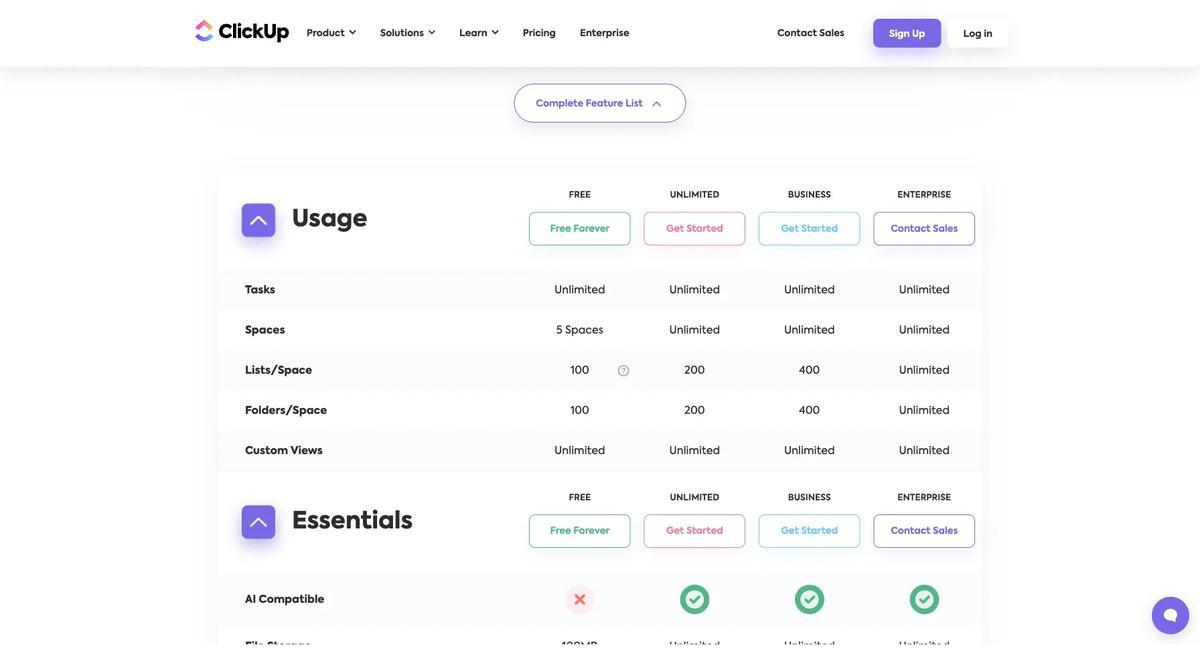 Task type: locate. For each thing, give the bounding box(es) containing it.
complete feature list button
[[514, 84, 687, 123]]

spaces link
[[245, 325, 285, 336]]

2 100 from the top
[[571, 406, 590, 417]]

0 vertical spatial contact sales button
[[874, 212, 976, 246]]

free
[[569, 191, 591, 200], [551, 224, 572, 234], [569, 494, 591, 502], [551, 527, 572, 536]]

custom
[[245, 446, 288, 457]]

ai compatible
[[245, 594, 325, 605]]

2 free forever button from the top
[[530, 515, 631, 548]]

1 vertical spatial 100
[[571, 406, 590, 417]]

forever
[[574, 224, 610, 234], [574, 527, 610, 536]]

2 vertical spatial sales
[[934, 527, 959, 536]]

contact sales button
[[874, 212, 976, 246], [874, 515, 976, 548]]

1 100 from the top
[[571, 366, 590, 376]]

0 vertical spatial enterprise
[[580, 28, 630, 38]]

contact sales for usage
[[891, 224, 959, 234]]

200
[[685, 366, 706, 376], [685, 406, 706, 417]]

200 for folders/space
[[685, 406, 706, 417]]

sales
[[820, 28, 845, 38], [934, 224, 959, 234], [934, 527, 959, 536]]

0 vertical spatial contact
[[778, 28, 818, 38]]

free forever button
[[530, 212, 631, 246], [530, 515, 631, 548]]

spaces down "tasks" link
[[245, 325, 285, 336]]

feature
[[586, 99, 624, 109]]

100
[[571, 366, 590, 376], [571, 406, 590, 417]]

2 vertical spatial contact sales
[[891, 527, 959, 536]]

0 vertical spatial 200
[[685, 366, 706, 376]]

in
[[985, 29, 993, 39]]

1 free forever from the top
[[551, 224, 610, 234]]

2 free forever from the top
[[551, 527, 610, 536]]

contact for usage
[[891, 224, 931, 234]]

contact
[[778, 28, 818, 38], [891, 224, 931, 234], [891, 527, 931, 536]]

2 forever from the top
[[574, 527, 610, 536]]

2 400 from the top
[[800, 406, 821, 417]]

0 horizontal spatial spaces
[[245, 325, 285, 336]]

1 vertical spatial 200
[[685, 406, 706, 417]]

1 vertical spatial contact
[[891, 224, 931, 234]]

spaces right 5
[[566, 325, 604, 336]]

contact sales
[[778, 28, 845, 38], [891, 224, 959, 234], [891, 527, 959, 536]]

learn
[[460, 28, 488, 38]]

0 vertical spatial free forever
[[551, 224, 610, 234]]

started
[[687, 224, 724, 234], [802, 224, 838, 234], [687, 527, 724, 536], [802, 527, 838, 536]]

1 free forever button from the top
[[530, 212, 631, 246]]

0 vertical spatial forever
[[574, 224, 610, 234]]

contact for essentials
[[891, 527, 931, 536]]

spaces
[[245, 325, 285, 336], [566, 325, 604, 336]]

enterprise for usage
[[898, 191, 952, 200]]

2 contact sales button from the top
[[874, 515, 976, 548]]

1 vertical spatial free forever button
[[530, 515, 631, 548]]

1 forever from the top
[[574, 224, 610, 234]]

up
[[913, 29, 926, 39]]

1 200 from the top
[[685, 366, 706, 376]]

5
[[557, 325, 563, 336]]

0 vertical spatial business
[[789, 191, 832, 200]]

free forever button for usage
[[530, 212, 631, 246]]

1 400 from the top
[[800, 366, 821, 376]]

custom views
[[245, 446, 323, 457]]

2 200 from the top
[[685, 406, 706, 417]]

compatible
[[259, 594, 325, 605]]

enterprise
[[580, 28, 630, 38], [898, 191, 952, 200], [898, 494, 952, 502]]

free forever
[[551, 224, 610, 234], [551, 527, 610, 536]]

business
[[789, 191, 832, 200], [789, 494, 832, 502]]

100 for folders/space
[[571, 406, 590, 417]]

1 horizontal spatial spaces
[[566, 325, 604, 336]]

1 vertical spatial contact sales button
[[874, 515, 976, 548]]

lists/space link
[[245, 366, 312, 376]]

enterprise for essentials
[[898, 494, 952, 502]]

1 vertical spatial business
[[789, 494, 832, 502]]

forever for usage
[[574, 224, 610, 234]]

contact inside contact sales link
[[778, 28, 818, 38]]

sign
[[890, 29, 910, 39]]

5 spaces
[[557, 325, 604, 336]]

folders/space link
[[245, 406, 327, 417]]

0 vertical spatial 100
[[571, 366, 590, 376]]

1 vertical spatial free forever
[[551, 527, 610, 536]]

get started
[[667, 224, 724, 234], [782, 224, 838, 234], [667, 527, 724, 536], [782, 527, 838, 536]]

0 vertical spatial 400
[[800, 366, 821, 376]]

1 vertical spatial sales
[[934, 224, 959, 234]]

1 vertical spatial 400
[[800, 406, 821, 417]]

unlimited
[[671, 191, 720, 200], [555, 285, 606, 296], [670, 285, 721, 296], [785, 285, 835, 296], [900, 285, 950, 296], [670, 325, 721, 336], [785, 325, 835, 336], [900, 325, 950, 336], [900, 366, 950, 376], [900, 406, 950, 417], [555, 446, 606, 457], [670, 446, 721, 457], [785, 446, 835, 457], [900, 446, 950, 457], [671, 494, 720, 502]]

1 contact sales button from the top
[[874, 212, 976, 246]]

folders/space
[[245, 406, 327, 417]]

400 for folders/space
[[800, 406, 821, 417]]

get started button
[[644, 212, 746, 246], [759, 212, 861, 246], [644, 515, 746, 548], [759, 515, 861, 548]]

1 vertical spatial contact sales
[[891, 224, 959, 234]]

ai
[[245, 594, 256, 605]]

1 vertical spatial forever
[[574, 527, 610, 536]]

get
[[667, 224, 685, 234], [782, 224, 800, 234], [667, 527, 685, 536], [782, 527, 800, 536]]

1 business from the top
[[789, 191, 832, 200]]

list
[[626, 99, 643, 109]]

0 vertical spatial free forever button
[[530, 212, 631, 246]]

2 vertical spatial enterprise
[[898, 494, 952, 502]]

ai compatible link
[[245, 594, 325, 605]]

0 vertical spatial sales
[[820, 28, 845, 38]]

2 vertical spatial contact
[[891, 527, 931, 536]]

complete feature list
[[536, 99, 643, 109]]

contact sales button for essentials
[[874, 515, 976, 548]]

log
[[964, 29, 982, 39]]

1 vertical spatial enterprise
[[898, 191, 952, 200]]

2 business from the top
[[789, 494, 832, 502]]

400
[[800, 366, 821, 376], [800, 406, 821, 417]]

sales for usage
[[934, 224, 959, 234]]

contact sales link
[[771, 22, 852, 45]]



Task type: vqa. For each thing, say whether or not it's contained in the screenshot.


Task type: describe. For each thing, give the bounding box(es) containing it.
pricing link
[[517, 22, 563, 45]]

2 spaces from the left
[[566, 325, 604, 336]]

essentials
[[292, 511, 413, 534]]

log in link
[[948, 19, 1009, 47]]

1 spaces from the left
[[245, 325, 285, 336]]

enterprise link
[[574, 22, 636, 45]]

product button
[[300, 19, 363, 47]]

tasks
[[245, 285, 275, 296]]

views
[[291, 446, 323, 457]]

tasks link
[[245, 285, 275, 296]]

200 for lists/space
[[685, 366, 706, 376]]

contact sales for essentials
[[891, 527, 959, 536]]

sign up button
[[874, 19, 942, 47]]

custom views link
[[245, 446, 323, 457]]

usage
[[292, 208, 368, 232]]

clickup ai image
[[558, 0, 989, 30]]

solutions
[[380, 28, 424, 38]]

sales for essentials
[[934, 527, 959, 536]]

400 for lists/space
[[800, 366, 821, 376]]

contact sales button for usage
[[874, 212, 976, 246]]

lists/space
[[245, 366, 312, 376]]

sign up
[[890, 29, 926, 39]]

business for essentials
[[789, 494, 832, 502]]

free forever button for essentials
[[530, 515, 631, 548]]

free forever for essentials
[[551, 527, 610, 536]]

business for usage
[[789, 191, 832, 200]]

log in
[[964, 29, 993, 39]]

tool tip image
[[618, 365, 630, 377]]

solutions button
[[374, 19, 442, 47]]

forever for essentials
[[574, 527, 610, 536]]

complete
[[536, 99, 584, 109]]

0 vertical spatial contact sales
[[778, 28, 845, 38]]

learn button
[[453, 19, 506, 47]]

product
[[307, 28, 345, 38]]

free forever for usage
[[551, 224, 610, 234]]

100 for lists/space
[[571, 366, 590, 376]]

clickup image
[[192, 18, 290, 43]]

pricing
[[523, 28, 556, 38]]



